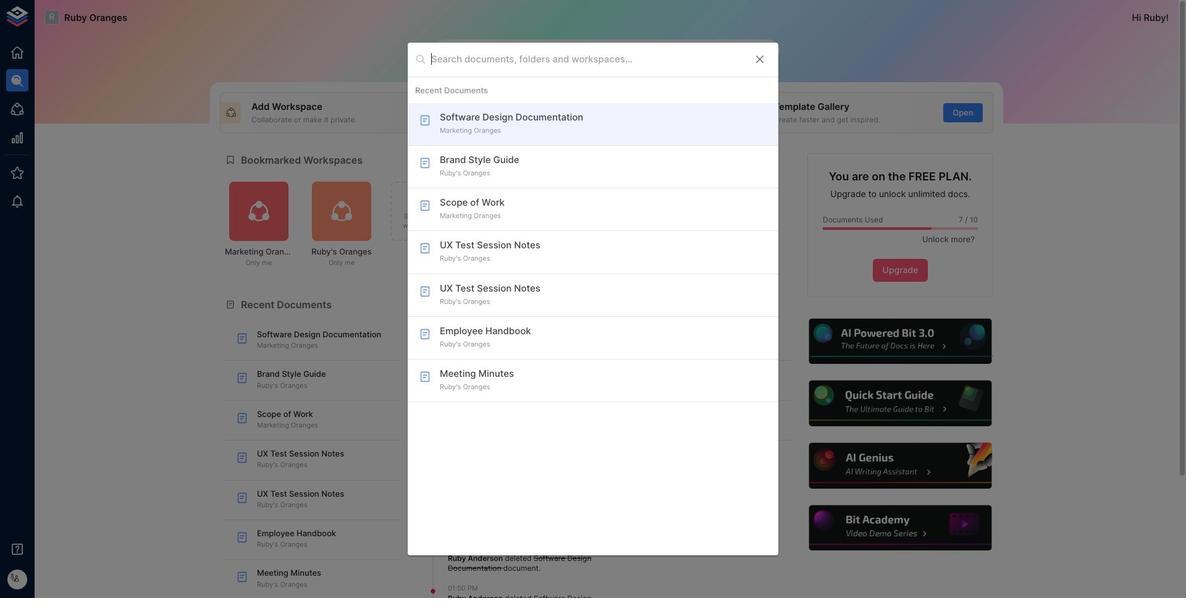 Task type: vqa. For each thing, say whether or not it's contained in the screenshot.
Oranges to the bottom
no



Task type: locate. For each thing, give the bounding box(es) containing it.
Search documents, folders and workspaces... text field
[[431, 50, 744, 69]]

help image
[[808, 317, 994, 366], [808, 379, 994, 428], [808, 441, 994, 491], [808, 504, 994, 553]]

dialog
[[408, 43, 779, 556]]

2 help image from the top
[[808, 379, 994, 428]]



Task type: describe. For each thing, give the bounding box(es) containing it.
3 help image from the top
[[808, 441, 994, 491]]

1 help image from the top
[[808, 317, 994, 366]]

4 help image from the top
[[808, 504, 994, 553]]



